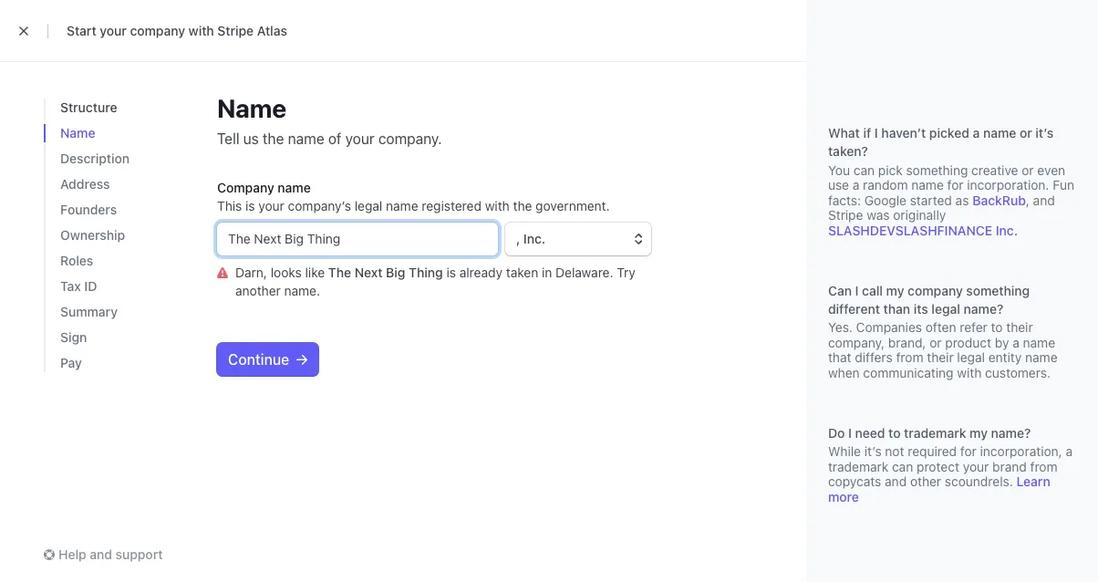 Task type: vqa. For each thing, say whether or not it's contained in the screenshot.
that
yes



Task type: describe. For each thing, give the bounding box(es) containing it.
backrub
[[973, 193, 1026, 208]]

i for call
[[856, 283, 859, 298]]

what
[[829, 125, 860, 141]]

government.
[[536, 198, 610, 214]]

already
[[460, 265, 503, 280]]

the
[[328, 265, 351, 280]]

big
[[386, 265, 406, 280]]

is already taken in delaware. try another name.
[[235, 265, 636, 298]]

Company name text field
[[217, 223, 498, 255]]

facts:
[[829, 193, 861, 208]]

refer
[[960, 320, 988, 335]]

of
[[328, 130, 342, 147]]

is inside is already taken in delaware. try another name.
[[447, 265, 456, 280]]

looks
[[271, 265, 302, 280]]

delaware.
[[556, 265, 614, 280]]

backrub link
[[973, 193, 1026, 208]]

1 vertical spatial legal
[[932, 301, 961, 316]]

companies
[[857, 320, 923, 335]]

company.
[[378, 130, 442, 147]]

help and support
[[58, 547, 163, 562]]

company inside can i call my company something different than its legal name? yes. companies often refer to their company, brand, or product by a name that differs from their legal entity name when communicating with customers.
[[908, 283, 963, 298]]

company's
[[288, 198, 351, 214]]

something inside you can pick something creative or even use a random name for incorporation. fun facts: google started as
[[907, 162, 968, 177]]

with inside the company name this is your company's legal name registered with the government.
[[485, 198, 510, 214]]

name? inside can i call my company something different than its legal name? yes. companies often refer to their company, brand, or product by a name that differs from their legal entity name when communicating with customers.
[[964, 301, 1004, 316]]

originally
[[894, 208, 947, 223]]

1 vertical spatial my
[[970, 425, 988, 440]]

taken
[[506, 265, 539, 280]]

not
[[885, 444, 905, 459]]

it's inside while it's not required for incorporation, a trademark can protect your brand from copycats and other scoundrels.
[[865, 444, 882, 459]]

a inside while it's not required for incorporation, a trademark can protect your brand from copycats and other scoundrels.
[[1066, 444, 1073, 459]]

your inside the company name this is your company's legal name registered with the government.
[[259, 198, 285, 214]]

name for name
[[60, 125, 95, 141]]

taken?
[[829, 144, 869, 159]]

registered
[[422, 198, 482, 214]]

different
[[829, 301, 880, 316]]

name up customers.
[[1023, 335, 1056, 350]]

continue
[[228, 351, 289, 368]]

0 horizontal spatial company
[[130, 23, 185, 38]]

haven't
[[882, 125, 926, 141]]

darn, looks like the next big thing
[[235, 265, 443, 280]]

learn
[[1017, 474, 1051, 489]]

atlas
[[257, 23, 287, 38]]

or inside you can pick something creative or even use a random name for incorporation. fun facts: google started as
[[1022, 162, 1034, 177]]

pick
[[879, 162, 903, 177]]

with inside can i call my company something different than its legal name? yes. companies often refer to their company, brand, or product by a name that differs from their legal entity name when communicating with customers.
[[957, 365, 982, 380]]

another
[[235, 283, 281, 298]]

was
[[867, 208, 890, 223]]

can
[[829, 283, 852, 298]]

trademark inside while it's not required for incorporation, a trademark can protect your brand from copycats and other scoundrels.
[[829, 459, 889, 474]]

name left registered at left
[[386, 198, 418, 214]]

or inside can i call my company something different than its legal name? yes. companies often refer to their company, brand, or product by a name that differs from their legal entity name when communicating with customers.
[[930, 335, 942, 350]]

your right start
[[100, 23, 127, 38]]

incorporation,
[[981, 444, 1063, 459]]

like
[[305, 265, 325, 280]]

while it's not required for incorporation, a trademark can protect your brand from copycats and other scoundrels.
[[829, 444, 1073, 489]]

name up company's
[[278, 180, 311, 195]]

entity
[[989, 350, 1022, 365]]

call
[[862, 283, 883, 298]]

do
[[829, 425, 845, 440]]

and for help and support
[[90, 547, 112, 562]]

structure
[[60, 100, 117, 115]]

us
[[243, 130, 259, 147]]

can i call my company something different than its legal name? yes. companies often refer to their company, brand, or product by a name that differs from their legal entity name when communicating with customers.
[[829, 283, 1058, 380]]

i inside what if i haven't picked a name or it's taken?
[[875, 125, 878, 141]]

picked
[[930, 125, 970, 141]]

help
[[58, 547, 86, 562]]

name link
[[60, 124, 95, 142]]

svg image
[[297, 354, 308, 365]]

what if i haven't picked a name or it's taken?
[[829, 125, 1054, 159]]

than
[[884, 301, 911, 316]]

if
[[864, 125, 872, 141]]

a inside can i call my company something different than its legal name? yes. companies often refer to their company, brand, or product by a name that differs from their legal entity name when communicating with customers.
[[1013, 335, 1020, 350]]

from inside can i call my company something different than its legal name? yes. companies often refer to their company, brand, or product by a name that differs from their legal entity name when communicating with customers.
[[896, 350, 924, 365]]

that
[[829, 350, 852, 365]]

name right entity
[[1026, 350, 1058, 365]]

even
[[1038, 162, 1066, 177]]

is inside the company name this is your company's legal name registered with the government.
[[246, 198, 255, 214]]

a inside you can pick something creative or even use a random name for incorporation. fun facts: google started as
[[853, 177, 860, 193]]

to inside can i call my company something different than its legal name? yes. companies often refer to their company, brand, or product by a name that differs from their legal entity name when communicating with customers.
[[991, 320, 1003, 335]]

your inside name tell us the name of your company.
[[345, 130, 375, 147]]

incorporation.
[[967, 177, 1050, 193]]

creative
[[972, 162, 1019, 177]]

customers.
[[986, 365, 1051, 380]]

other
[[911, 474, 942, 489]]

started
[[910, 193, 953, 208]]

my inside can i call my company something different than its legal name? yes. companies often refer to their company, brand, or product by a name that differs from their legal entity name when communicating with customers.
[[887, 283, 905, 298]]

0 horizontal spatial stripe
[[218, 23, 254, 38]]

i for need
[[849, 425, 852, 440]]

support
[[116, 547, 163, 562]]

next
[[355, 265, 383, 280]]

for inside while it's not required for incorporation, a trademark can protect your brand from copycats and other scoundrels.
[[961, 444, 977, 459]]

help and support link
[[44, 546, 163, 564]]

can inside while it's not required for incorporation, a trademark can protect your brand from copycats and other scoundrels.
[[892, 459, 914, 474]]

company name this is your company's legal name registered with the government.
[[217, 180, 610, 214]]



Task type: locate. For each thing, give the bounding box(es) containing it.
0 horizontal spatial i
[[849, 425, 852, 440]]

name inside name tell us the name of your company.
[[217, 93, 287, 123]]

when
[[829, 365, 860, 380]]

to up not
[[889, 425, 901, 440]]

0 vertical spatial my
[[887, 283, 905, 298]]

slashdevslashfinance inc. link
[[829, 223, 1018, 238]]

0 horizontal spatial name
[[60, 125, 95, 141]]

0 horizontal spatial and
[[90, 547, 112, 562]]

1 horizontal spatial trademark
[[904, 425, 967, 440]]

legal up "company name" "text field"
[[355, 198, 383, 214]]

or left 'even'
[[1022, 162, 1034, 177]]

1 horizontal spatial and
[[885, 474, 907, 489]]

name left of
[[288, 130, 324, 147]]

a inside what if i haven't picked a name or it's taken?
[[973, 125, 980, 141]]

differs
[[855, 350, 893, 365]]

google
[[865, 193, 907, 208]]

start your company with stripe atlas
[[67, 23, 287, 38]]

1 vertical spatial name?
[[992, 425, 1031, 440]]

copycats
[[829, 474, 882, 489]]

or inside what if i haven't picked a name or it's taken?
[[1020, 125, 1033, 141]]

i inside can i call my company something different than its legal name? yes. companies often refer to their company, brand, or product by a name that differs from their legal entity name when communicating with customers.
[[856, 283, 859, 298]]

stripe
[[218, 23, 254, 38], [829, 208, 864, 223]]

1 vertical spatial trademark
[[829, 459, 889, 474]]

your inside while it's not required for incorporation, a trademark can protect your brand from copycats and other scoundrels.
[[963, 459, 989, 474]]

0 horizontal spatial their
[[927, 350, 954, 365]]

0 horizontal spatial with
[[189, 23, 214, 38]]

thing
[[409, 265, 443, 280]]

name?
[[964, 301, 1004, 316], [992, 425, 1031, 440]]

name inside what if i haven't picked a name or it's taken?
[[984, 125, 1017, 141]]

brand
[[993, 459, 1027, 474]]

my up while it's not required for incorporation, a trademark can protect your brand from copycats and other scoundrels.
[[970, 425, 988, 440]]

and right ','
[[1034, 193, 1055, 208]]

darn,
[[235, 265, 267, 280]]

legal up often
[[932, 301, 961, 316]]

0 vertical spatial trademark
[[904, 425, 967, 440]]

random
[[863, 177, 908, 193]]

i left call
[[856, 283, 859, 298]]

or right brand,
[[930, 335, 942, 350]]

name
[[984, 125, 1017, 141], [288, 130, 324, 147], [912, 177, 944, 193], [278, 180, 311, 195], [386, 198, 418, 214], [1023, 335, 1056, 350], [1026, 350, 1058, 365]]

,
[[1026, 193, 1030, 208]]

name inside you can pick something creative or even use a random name for incorporation. fun facts: google started as
[[912, 177, 944, 193]]

0 vertical spatial for
[[948, 177, 964, 193]]

name? up refer
[[964, 301, 1004, 316]]

1 vertical spatial or
[[1022, 162, 1034, 177]]

1 vertical spatial to
[[889, 425, 901, 440]]

do i need to trademark my name?
[[829, 425, 1031, 440]]

name? up 'incorporation,'
[[992, 425, 1031, 440]]

can
[[854, 162, 875, 177], [892, 459, 914, 474]]

0 vertical spatial something
[[907, 162, 968, 177]]

product
[[946, 335, 992, 350]]

0 vertical spatial name
[[217, 93, 287, 123]]

their down often
[[927, 350, 954, 365]]

your left brand
[[963, 459, 989, 474]]

1 horizontal spatial stripe
[[829, 208, 864, 223]]

a right 'picked'
[[973, 125, 980, 141]]

0 vertical spatial to
[[991, 320, 1003, 335]]

i right do on the bottom right of page
[[849, 425, 852, 440]]

1 horizontal spatial can
[[892, 459, 914, 474]]

to right refer
[[991, 320, 1003, 335]]

name up originally
[[912, 177, 944, 193]]

, and stripe was originally slashdevslashfinance inc.
[[829, 193, 1055, 238]]

1 vertical spatial stripe
[[829, 208, 864, 223]]

stripe inside , and stripe was originally slashdevslashfinance inc.
[[829, 208, 864, 223]]

company
[[130, 23, 185, 38], [908, 283, 963, 298]]

0 horizontal spatial from
[[896, 350, 924, 365]]

your right of
[[345, 130, 375, 147]]

this
[[217, 198, 242, 214]]

1 vertical spatial with
[[485, 198, 510, 214]]

by
[[995, 335, 1010, 350]]

my up than on the bottom right of page
[[887, 283, 905, 298]]

their up entity
[[1007, 320, 1034, 335]]

your down company
[[259, 198, 285, 214]]

scoundrels.
[[945, 474, 1014, 489]]

0 horizontal spatial trademark
[[829, 459, 889, 474]]

communicating
[[864, 365, 954, 380]]

0 vertical spatial stripe
[[218, 23, 254, 38]]

0 horizontal spatial the
[[263, 130, 284, 147]]

0 vertical spatial and
[[1034, 193, 1055, 208]]

2 horizontal spatial and
[[1034, 193, 1055, 208]]

for left the creative
[[948, 177, 964, 193]]

something up refer
[[967, 283, 1030, 298]]

2 horizontal spatial i
[[875, 125, 878, 141]]

with down product
[[957, 365, 982, 380]]

and right the help
[[90, 547, 112, 562]]

often
[[926, 320, 957, 335]]

with right registered at left
[[485, 198, 510, 214]]

0 vertical spatial i
[[875, 125, 878, 141]]

and inside while it's not required for incorporation, a trademark can protect your brand from copycats and other scoundrels.
[[885, 474, 907, 489]]

0 vertical spatial company
[[130, 23, 185, 38]]

1 vertical spatial i
[[856, 283, 859, 298]]

0 vertical spatial their
[[1007, 320, 1034, 335]]

1 horizontal spatial with
[[485, 198, 510, 214]]

name down structure link
[[60, 125, 95, 141]]

and for , and stripe was originally slashdevslashfinance inc.
[[1034, 193, 1055, 208]]

for inside you can pick something creative or even use a random name for incorporation. fun facts: google started as
[[948, 177, 964, 193]]

0 vertical spatial is
[[246, 198, 255, 214]]

something inside can i call my company something different than its legal name? yes. companies often refer to their company, brand, or product by a name that differs from their legal entity name when communicating with customers.
[[967, 283, 1030, 298]]

with
[[189, 23, 214, 38], [485, 198, 510, 214], [957, 365, 982, 380]]

slashdevslashfinance
[[829, 223, 993, 238]]

from inside while it's not required for incorporation, a trademark can protect your brand from copycats and other scoundrels.
[[1031, 459, 1058, 474]]

with left atlas
[[189, 23, 214, 38]]

0 vertical spatial from
[[896, 350, 924, 365]]

0 vertical spatial name?
[[964, 301, 1004, 316]]

you can pick something creative or even use a random name for incorporation. fun facts: google started as
[[829, 162, 1075, 208]]

name.
[[284, 283, 320, 298]]

and left other
[[885, 474, 907, 489]]

legal down refer
[[958, 350, 985, 365]]

1 vertical spatial something
[[967, 283, 1030, 298]]

1 horizontal spatial from
[[1031, 459, 1058, 474]]

the inside the company name this is your company's legal name registered with the government.
[[513, 198, 532, 214]]

2 vertical spatial or
[[930, 335, 942, 350]]

0 horizontal spatial is
[[246, 198, 255, 214]]

a right use on the top of the page
[[853, 177, 860, 193]]

name tell us the name of your company.
[[217, 93, 442, 147]]

i right if
[[875, 125, 878, 141]]

0 horizontal spatial my
[[887, 283, 905, 298]]

can down taken?
[[854, 162, 875, 177]]

2 vertical spatial i
[[849, 425, 852, 440]]

0 vertical spatial the
[[263, 130, 284, 147]]

0 horizontal spatial it's
[[865, 444, 882, 459]]

1 horizontal spatial to
[[991, 320, 1003, 335]]

0 horizontal spatial to
[[889, 425, 901, 440]]

tell
[[217, 130, 240, 147]]

is
[[246, 198, 255, 214], [447, 265, 456, 280]]

while
[[829, 444, 861, 459]]

1 vertical spatial for
[[961, 444, 977, 459]]

0 vertical spatial or
[[1020, 125, 1033, 141]]

stripe left atlas
[[218, 23, 254, 38]]

it's down need
[[865, 444, 882, 459]]

from right brand
[[1031, 459, 1058, 474]]

name for name tell us the name of your company.
[[217, 93, 287, 123]]

1 vertical spatial their
[[927, 350, 954, 365]]

stripe down use on the top of the page
[[829, 208, 864, 223]]

1 horizontal spatial is
[[447, 265, 456, 280]]

yes.
[[829, 320, 853, 335]]

0 horizontal spatial can
[[854, 162, 875, 177]]

2 vertical spatial legal
[[958, 350, 985, 365]]

and inside , and stripe was originally slashdevslashfinance inc.
[[1034, 193, 1055, 208]]

trademark up "more"
[[829, 459, 889, 474]]

something down what if i haven't picked a name or it's taken?
[[907, 162, 968, 177]]

1 vertical spatial it's
[[865, 444, 882, 459]]

a right 'incorporation,'
[[1066, 444, 1073, 459]]

0 vertical spatial legal
[[355, 198, 383, 214]]

the
[[263, 130, 284, 147], [513, 198, 532, 214]]

1 vertical spatial company
[[908, 283, 963, 298]]

1 horizontal spatial the
[[513, 198, 532, 214]]

1 vertical spatial name
[[60, 125, 95, 141]]

can inside you can pick something creative or even use a random name for incorporation. fun facts: google started as
[[854, 162, 875, 177]]

0 vertical spatial can
[[854, 162, 875, 177]]

1 horizontal spatial it's
[[1036, 125, 1054, 141]]

from right differs
[[896, 350, 924, 365]]

as
[[956, 193, 969, 208]]

the inside name tell us the name of your company.
[[263, 130, 284, 147]]

trademark up required
[[904, 425, 967, 440]]

can left protect
[[892, 459, 914, 474]]

2 horizontal spatial with
[[957, 365, 982, 380]]

1 vertical spatial and
[[885, 474, 907, 489]]

0 vertical spatial with
[[189, 23, 214, 38]]

you
[[829, 162, 850, 177]]

and
[[1034, 193, 1055, 208], [885, 474, 907, 489], [90, 547, 112, 562]]

need
[[856, 425, 886, 440]]

company,
[[829, 335, 885, 350]]

1 horizontal spatial my
[[970, 425, 988, 440]]

2 vertical spatial with
[[957, 365, 982, 380]]

start
[[67, 23, 96, 38]]

your
[[100, 23, 127, 38], [345, 130, 375, 147], [259, 198, 285, 214], [963, 459, 989, 474]]

a
[[973, 125, 980, 141], [853, 177, 860, 193], [1013, 335, 1020, 350], [1066, 444, 1073, 459]]

it's inside what if i haven't picked a name or it's taken?
[[1036, 125, 1054, 141]]

name inside name tell us the name of your company.
[[288, 130, 324, 147]]

or up incorporation. on the right top of page
[[1020, 125, 1033, 141]]

for up scoundrels.
[[961, 444, 977, 459]]

and inside "link"
[[90, 547, 112, 562]]

from
[[896, 350, 924, 365], [1031, 459, 1058, 474]]

a right by
[[1013, 335, 1020, 350]]

legal inside the company name this is your company's legal name registered with the government.
[[355, 198, 383, 214]]

learn more link
[[829, 474, 1051, 504]]

the right us
[[263, 130, 284, 147]]

1 vertical spatial can
[[892, 459, 914, 474]]

in
[[542, 265, 552, 280]]

use
[[829, 177, 850, 193]]

name up us
[[217, 93, 287, 123]]

name up the creative
[[984, 125, 1017, 141]]

1 horizontal spatial name
[[217, 93, 287, 123]]

1 horizontal spatial i
[[856, 283, 859, 298]]

1 vertical spatial from
[[1031, 459, 1058, 474]]

try
[[617, 265, 636, 280]]

2 vertical spatial and
[[90, 547, 112, 562]]

brand,
[[889, 335, 927, 350]]

is down company
[[246, 198, 255, 214]]

to
[[991, 320, 1003, 335], [889, 425, 901, 440]]

the left government.
[[513, 198, 532, 214]]

fun
[[1053, 177, 1075, 193]]

structure link
[[60, 99, 117, 117]]

1 vertical spatial the
[[513, 198, 532, 214]]

continue button
[[217, 343, 319, 376]]

company
[[217, 180, 274, 195]]

0 vertical spatial it's
[[1036, 125, 1054, 141]]

company up its
[[908, 283, 963, 298]]

its
[[914, 301, 929, 316]]

more
[[829, 489, 859, 504]]

their
[[1007, 320, 1034, 335], [927, 350, 954, 365]]

protect
[[917, 459, 960, 474]]

1 horizontal spatial company
[[908, 283, 963, 298]]

company right start
[[130, 23, 185, 38]]

is right thing
[[447, 265, 456, 280]]

it's up 'even'
[[1036, 125, 1054, 141]]

1 horizontal spatial their
[[1007, 320, 1034, 335]]

inc.
[[996, 223, 1018, 238]]

learn more
[[829, 474, 1051, 504]]

something
[[907, 162, 968, 177], [967, 283, 1030, 298]]

1 vertical spatial is
[[447, 265, 456, 280]]



